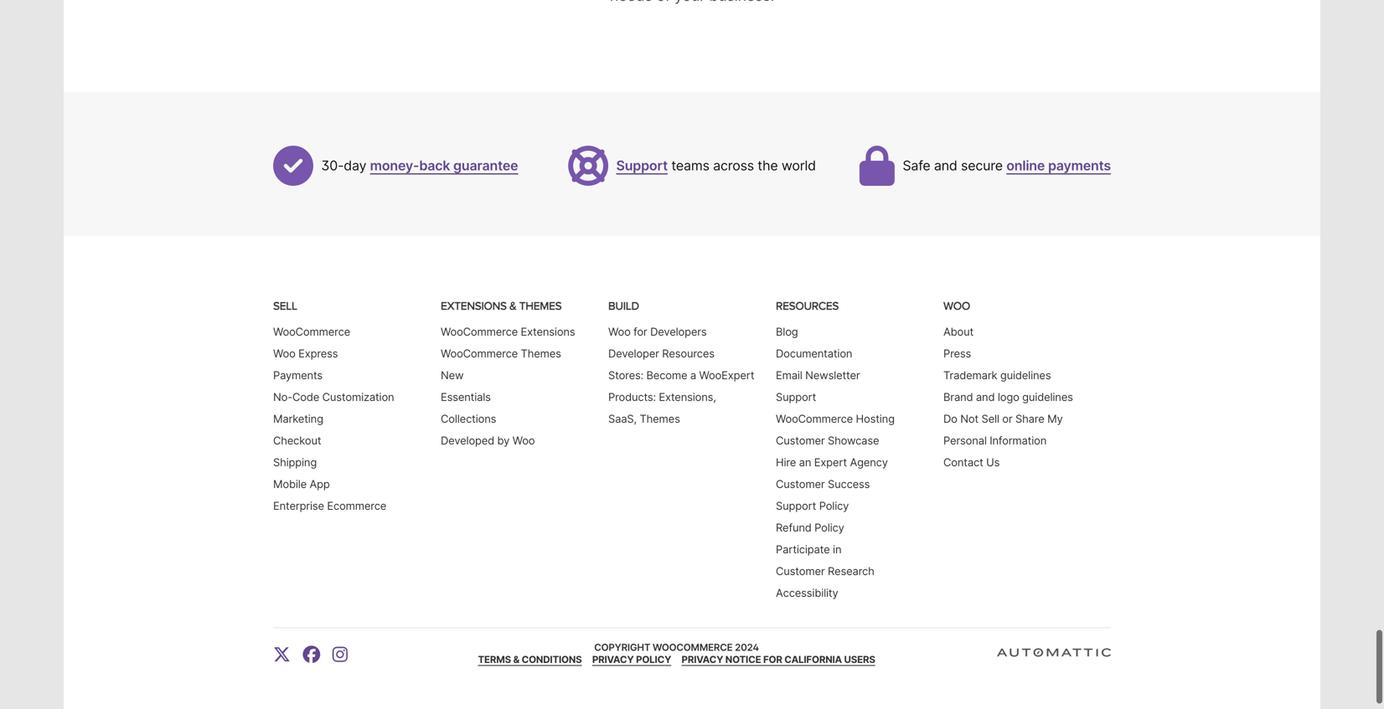 Task type: vqa. For each thing, say whether or not it's contained in the screenshot.
USPS Shipping Method
no



Task type: locate. For each thing, give the bounding box(es) containing it.
extensions & themes
[[441, 299, 562, 312]]

support left teams
[[616, 158, 668, 174]]

trademark
[[944, 369, 998, 382]]

copyright
[[595, 642, 651, 654]]

sell
[[273, 299, 297, 312], [982, 413, 1000, 426]]

sell up 'woocommerce' link
[[273, 299, 297, 312]]

& inside copyright woocommerce 2024 terms & conditions
[[513, 654, 520, 666]]

themes down woocommerce extensions
[[521, 347, 561, 360]]

developer resources
[[609, 347, 715, 360]]

woo up the "about" in the right top of the page
[[944, 299, 971, 312]]

products: extensions, saas, themes link
[[609, 391, 716, 426]]

woo for woo
[[944, 299, 971, 312]]

2 customer from the top
[[776, 478, 825, 491]]

policy down "copyright"
[[636, 654, 672, 666]]

1 horizontal spatial and
[[976, 391, 995, 404]]

1 vertical spatial support
[[776, 391, 817, 404]]

& up woocommerce extensions
[[510, 299, 517, 312]]

woo for woo for developers
[[609, 325, 631, 338]]

sell left or
[[982, 413, 1000, 426]]

enterprise ecommerce
[[273, 500, 387, 513]]

woocommerce up new link
[[441, 347, 518, 360]]

customer up an
[[776, 434, 825, 447]]

not
[[961, 413, 979, 426]]

0 vertical spatial and
[[935, 158, 958, 174]]

0 horizontal spatial privacy
[[592, 654, 634, 666]]

contact us
[[944, 456, 1000, 469]]

woocommerce themes
[[441, 347, 561, 360]]

about
[[944, 325, 974, 338]]

hosting
[[856, 413, 895, 426]]

privacy left notice on the right bottom of the page
[[682, 654, 724, 666]]

support for support policy
[[776, 500, 817, 513]]

1 vertical spatial customer
[[776, 478, 825, 491]]

0 horizontal spatial extensions
[[441, 299, 507, 312]]

enterprise
[[273, 500, 324, 513]]

resources up stores: become a wooexpert link
[[662, 347, 715, 360]]

0 horizontal spatial and
[[935, 158, 958, 174]]

& right terms on the left of the page
[[513, 654, 520, 666]]

1 vertical spatial and
[[976, 391, 995, 404]]

guidelines up my
[[1023, 391, 1074, 404]]

support down email
[[776, 391, 817, 404]]

0 vertical spatial policy
[[819, 500, 849, 513]]

support teams across the world
[[616, 158, 816, 174]]

newsletter
[[806, 369, 860, 382]]

woo up payments
[[273, 347, 296, 360]]

0 vertical spatial support
[[616, 158, 668, 174]]

guidelines
[[1001, 369, 1051, 382], [1023, 391, 1074, 404]]

woocommerce up woocommerce themes link
[[441, 325, 518, 338]]

policy for refund policy
[[815, 522, 845, 535]]

safe and secure online payments
[[903, 158, 1111, 174]]

safe
[[903, 158, 931, 174]]

privacy policy
[[592, 654, 672, 666]]

0 vertical spatial resources
[[776, 299, 839, 312]]

woocommerce up woo express at the left of the page
[[273, 325, 350, 338]]

new
[[441, 369, 464, 382]]

0 vertical spatial customer
[[776, 434, 825, 447]]

30-
[[321, 158, 344, 174]]

hire
[[776, 456, 796, 469]]

support link down email
[[776, 391, 817, 404]]

extensions up woocommerce extensions
[[441, 299, 507, 312]]

for
[[634, 325, 648, 338], [764, 654, 783, 666]]

build
[[609, 299, 639, 312]]

&
[[510, 299, 517, 312], [513, 654, 520, 666]]

policy up in
[[815, 522, 845, 535]]

1 horizontal spatial privacy
[[682, 654, 724, 666]]

1 vertical spatial policy
[[815, 522, 845, 535]]

2 vertical spatial support
[[776, 500, 817, 513]]

success
[[828, 478, 870, 491]]

0 vertical spatial guidelines
[[1001, 369, 1051, 382]]

do not sell or share my personal information link
[[944, 413, 1063, 447]]

contact
[[944, 456, 984, 469]]

for right notice on the right bottom of the page
[[764, 654, 783, 666]]

stores:
[[609, 369, 644, 382]]

by
[[498, 434, 510, 447]]

1 vertical spatial for
[[764, 654, 783, 666]]

and left logo
[[976, 391, 995, 404]]

0 horizontal spatial sell
[[273, 299, 297, 312]]

2 privacy from the left
[[682, 654, 724, 666]]

ecommerce
[[327, 500, 387, 513]]

1 horizontal spatial sell
[[982, 413, 1000, 426]]

do
[[944, 413, 958, 426]]

participate in customer research link
[[776, 543, 875, 578]]

support policy
[[776, 500, 849, 513]]

an
[[1111, 651, 1130, 667]]

support for support teams across the world
[[616, 158, 668, 174]]

copyright woocommerce 2024 terms & conditions
[[478, 642, 759, 666]]

support policy link
[[776, 500, 849, 513]]

1 vertical spatial &
[[513, 654, 520, 666]]

hire an expert agency link
[[776, 456, 888, 469]]

refund policy
[[776, 522, 845, 535]]

1 vertical spatial extensions
[[521, 325, 575, 338]]

and
[[935, 158, 958, 174], [976, 391, 995, 404]]

or
[[1003, 413, 1013, 426]]

woo right by
[[513, 434, 535, 447]]

1 vertical spatial resources
[[662, 347, 715, 360]]

blog
[[776, 325, 798, 338]]

resources up blog link
[[776, 299, 839, 312]]

1 vertical spatial sell
[[982, 413, 1000, 426]]

developed by woo
[[441, 434, 535, 447]]

online payments link
[[1007, 158, 1111, 174]]

customization
[[322, 391, 394, 404]]

accessibility link
[[776, 587, 839, 600]]

products:
[[609, 391, 656, 404]]

payments link
[[273, 369, 323, 382]]

woo for woo express
[[273, 347, 296, 360]]

woocommerce
[[273, 325, 350, 338], [441, 325, 518, 338], [441, 347, 518, 360], [776, 413, 853, 426], [653, 642, 733, 654]]

money-
[[370, 158, 419, 174]]

new link
[[441, 369, 464, 382]]

0 vertical spatial extensions
[[441, 299, 507, 312]]

1 horizontal spatial for
[[764, 654, 783, 666]]

for up developer at the left of the page
[[634, 325, 648, 338]]

woo up developer at the left of the page
[[609, 325, 631, 338]]

woocommerce for woocommerce extensions
[[441, 325, 518, 338]]

privacy for privacy notice for california users
[[682, 654, 724, 666]]

developer
[[609, 347, 660, 360]]

themes
[[519, 299, 562, 312], [521, 347, 561, 360]]

woo express link
[[273, 347, 338, 360]]

support up refund
[[776, 500, 817, 513]]

customer success link
[[776, 478, 870, 491]]

2 vertical spatial policy
[[636, 654, 672, 666]]

1 customer from the top
[[776, 434, 825, 447]]

0 horizontal spatial for
[[634, 325, 648, 338]]

1 privacy from the left
[[592, 654, 634, 666]]

woocommerce up customer showcase link
[[776, 413, 853, 426]]

1 horizontal spatial support link
[[776, 391, 817, 404]]

policy down "customer success" link
[[819, 500, 849, 513]]

woo
[[944, 299, 971, 312], [609, 325, 631, 338], [273, 347, 296, 360], [513, 434, 535, 447]]

0 vertical spatial support link
[[616, 158, 668, 174]]

customer for customer success
[[776, 478, 825, 491]]

terms
[[478, 654, 511, 666]]

privacy down "copyright"
[[592, 654, 634, 666]]

support link left teams
[[616, 158, 668, 174]]

0 horizontal spatial support link
[[616, 158, 668, 174]]

and right safe
[[935, 158, 958, 174]]

customer down an
[[776, 478, 825, 491]]

in
[[833, 543, 842, 556]]

woocommerce up notice on the right bottom of the page
[[653, 642, 733, 654]]

automattic
[[1132, 651, 1205, 667]]

no-code customization link
[[273, 391, 394, 404]]

extensions up woocommerce themes link
[[521, 325, 575, 338]]

stores: become a wooexpert link
[[609, 369, 755, 382]]

an automattic company link
[[997, 649, 1267, 667]]

guidelines up logo
[[1001, 369, 1051, 382]]

themes up woocommerce extensions
[[519, 299, 562, 312]]

0 vertical spatial sell
[[273, 299, 297, 312]]



Task type: describe. For each thing, give the bounding box(es) containing it.
privacy notice for california users
[[682, 654, 876, 666]]

1 horizontal spatial resources
[[776, 299, 839, 312]]

0 vertical spatial &
[[510, 299, 517, 312]]

participate
[[776, 543, 830, 556]]

refund
[[776, 522, 812, 535]]

california
[[785, 654, 842, 666]]

1 vertical spatial support link
[[776, 391, 817, 404]]

payments
[[1049, 158, 1111, 174]]

mobile
[[273, 478, 307, 491]]

checkout
[[273, 434, 321, 447]]

30-day money-back guarantee
[[321, 158, 518, 174]]

the
[[758, 158, 778, 174]]

press link
[[944, 347, 972, 360]]

woocommerce for woocommerce hosting
[[776, 413, 853, 426]]

an
[[799, 456, 812, 469]]

0 vertical spatial themes
[[519, 299, 562, 312]]

privacy for privacy policy
[[592, 654, 634, 666]]

refund policy link
[[776, 522, 845, 535]]

1 vertical spatial guidelines
[[1023, 391, 1074, 404]]

day
[[344, 158, 367, 174]]

woocommerce inside copyright woocommerce 2024 terms & conditions
[[653, 642, 733, 654]]

woocommerce themes link
[[441, 347, 561, 360]]

company
[[1208, 651, 1267, 667]]

extensions,
[[659, 391, 716, 404]]

brand
[[944, 391, 974, 404]]

enterprise ecommerce link
[[273, 500, 387, 513]]

1 vertical spatial themes
[[521, 347, 561, 360]]

essentials
[[441, 391, 491, 404]]

privacy notice for california users link
[[682, 654, 876, 666]]

express
[[299, 347, 338, 360]]

press
[[944, 347, 972, 360]]

marketing
[[273, 413, 323, 426]]

money-back guarantee link
[[370, 158, 518, 174]]

email newsletter
[[776, 369, 860, 382]]

expert
[[815, 456, 847, 469]]

customer showcase link
[[776, 434, 880, 447]]

collections link
[[441, 413, 496, 426]]

logo
[[998, 391, 1020, 404]]

checkout link
[[273, 434, 321, 447]]

hire an expert agency
[[776, 456, 888, 469]]

sell inside do not sell or share my personal information
[[982, 413, 1000, 426]]

shipping link
[[273, 456, 317, 469]]

participate in customer research
[[776, 543, 875, 578]]

1 horizontal spatial extensions
[[521, 325, 575, 338]]

policy for support policy
[[819, 500, 849, 513]]

woocommerce hosting
[[776, 413, 895, 426]]

guarantee
[[454, 158, 518, 174]]

become
[[647, 369, 688, 382]]

woo for developers
[[609, 325, 707, 338]]

stores: become a wooexpert
[[609, 369, 755, 382]]

documentation link
[[776, 347, 853, 360]]

share
[[1016, 413, 1045, 426]]

woocommerce for 'woocommerce' link
[[273, 325, 350, 338]]

developed by woo link
[[441, 434, 535, 447]]

customer success
[[776, 478, 870, 491]]

and for brand
[[976, 391, 995, 404]]

online
[[1007, 158, 1045, 174]]

agency
[[850, 456, 888, 469]]

0 vertical spatial for
[[634, 325, 648, 338]]

customer showcase
[[776, 434, 880, 447]]

conditions
[[522, 654, 582, 666]]

my
[[1048, 413, 1063, 426]]

and for safe
[[935, 158, 958, 174]]

brand and logo guidelines link
[[944, 391, 1074, 404]]

customer research
[[776, 565, 875, 578]]

brand and logo guidelines
[[944, 391, 1074, 404]]

personal information
[[944, 434, 1047, 447]]

world
[[782, 158, 816, 174]]

accessibility
[[776, 587, 839, 600]]

mobile app
[[273, 478, 330, 491]]

marketing link
[[273, 413, 323, 426]]

support for support
[[776, 391, 817, 404]]

no-code customization
[[273, 391, 394, 404]]

back
[[419, 158, 450, 174]]

woocommerce link
[[273, 325, 350, 338]]

customer for customer showcase
[[776, 434, 825, 447]]

woocommerce hosting link
[[776, 413, 895, 426]]

about link
[[944, 325, 974, 338]]

an automattic company
[[1111, 651, 1267, 667]]

teams
[[672, 158, 710, 174]]

users
[[844, 654, 876, 666]]

policy for privacy policy
[[636, 654, 672, 666]]

products: extensions, saas, themes
[[609, 391, 716, 426]]

payments
[[273, 369, 323, 382]]

developer resources link
[[609, 347, 715, 360]]

documentation
[[776, 347, 853, 360]]

notice
[[726, 654, 761, 666]]

0 horizontal spatial resources
[[662, 347, 715, 360]]

email newsletter link
[[776, 369, 860, 382]]

collections
[[441, 413, 496, 426]]

woocommerce for woocommerce themes
[[441, 347, 518, 360]]

developed
[[441, 434, 495, 447]]



